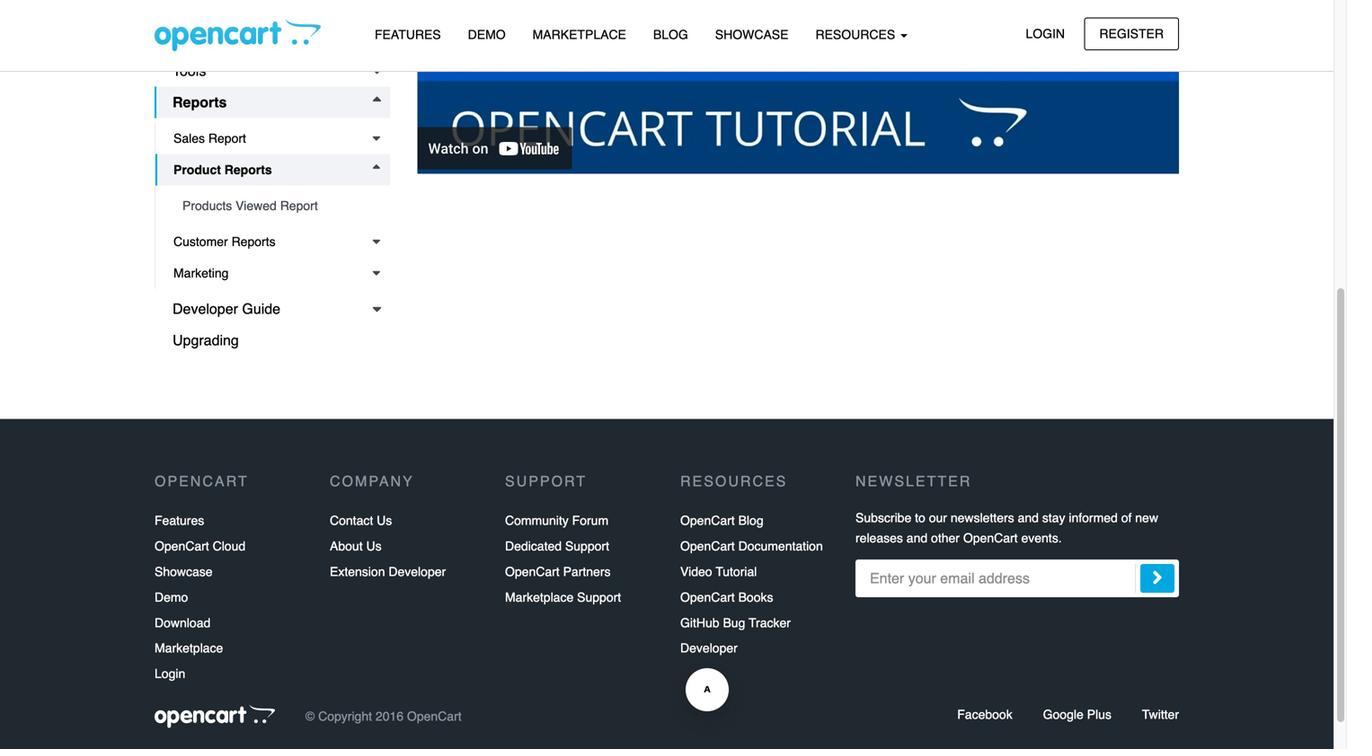 Task type: locate. For each thing, give the bounding box(es) containing it.
1 vertical spatial report
[[280, 199, 318, 213]]

2 vertical spatial support
[[577, 590, 621, 605]]

1 horizontal spatial developer
[[389, 565, 446, 579]]

0 horizontal spatial demo link
[[155, 585, 188, 611]]

1 vertical spatial us
[[366, 539, 382, 554]]

login
[[1026, 27, 1065, 41], [155, 667, 185, 681]]

developer
[[173, 301, 238, 317], [389, 565, 446, 579], [680, 641, 738, 656]]

contact
[[330, 514, 373, 528]]

developer right extension
[[389, 565, 446, 579]]

features
[[375, 27, 441, 42], [155, 514, 204, 528]]

support inside "link"
[[577, 590, 621, 605]]

us for contact us
[[377, 514, 392, 528]]

us
[[377, 514, 392, 528], [366, 539, 382, 554]]

opencart down dedicated
[[505, 565, 560, 579]]

Enter your email address text field
[[856, 560, 1179, 598]]

facebook link
[[957, 708, 1013, 722]]

contact us
[[330, 514, 392, 528]]

1 horizontal spatial blog
[[738, 514, 764, 528]]

events.
[[1021, 531, 1062, 546]]

0 vertical spatial features
[[375, 27, 441, 42]]

0 vertical spatial report
[[208, 131, 246, 146]]

0 vertical spatial login link
[[1011, 18, 1080, 50]]

product reports link
[[155, 154, 391, 186]]

2 vertical spatial reports
[[231, 235, 276, 249]]

report
[[208, 131, 246, 146], [280, 199, 318, 213]]

0 horizontal spatial features link
[[155, 508, 204, 534]]

download
[[155, 616, 211, 630]]

2 vertical spatial marketplace
[[155, 641, 223, 656]]

blog
[[653, 27, 688, 42], [738, 514, 764, 528]]

showcase down opencart cloud link
[[155, 565, 213, 579]]

opencart inside 'link'
[[680, 514, 735, 528]]

1 horizontal spatial resources
[[816, 27, 899, 42]]

login left register
[[1026, 27, 1065, 41]]

report right viewed
[[280, 199, 318, 213]]

reports
[[173, 94, 227, 111], [224, 163, 272, 177], [231, 235, 276, 249]]

0 horizontal spatial showcase
[[155, 565, 213, 579]]

0 vertical spatial demo link
[[454, 19, 519, 50]]

0 vertical spatial and
[[1018, 511, 1039, 526]]

login link left the register link on the top of page
[[1011, 18, 1080, 50]]

1 horizontal spatial features link
[[361, 19, 454, 50]]

1 vertical spatial features
[[155, 514, 204, 528]]

sales report
[[173, 131, 246, 146]]

features link
[[361, 19, 454, 50], [155, 508, 204, 534]]

1 vertical spatial and
[[907, 531, 928, 546]]

reports up products viewed report
[[224, 163, 272, 177]]

1 vertical spatial demo link
[[155, 585, 188, 611]]

opencart up opencart cloud
[[155, 473, 249, 490]]

1 vertical spatial login
[[155, 667, 185, 681]]

login down "download" link
[[155, 667, 185, 681]]

customer reports
[[173, 235, 276, 249]]

our
[[929, 511, 947, 526]]

opencart partners link
[[505, 559, 611, 585]]

1 vertical spatial demo
[[155, 590, 188, 605]]

0 vertical spatial support
[[505, 473, 587, 490]]

showcase right blog link
[[715, 27, 789, 42]]

1 vertical spatial marketplace
[[505, 590, 574, 605]]

0 vertical spatial features link
[[361, 19, 454, 50]]

marketplace inside "link"
[[505, 590, 574, 605]]

1 vertical spatial features link
[[155, 508, 204, 534]]

twitter link
[[1142, 708, 1179, 722]]

opencart for opencart blog
[[680, 514, 735, 528]]

0 horizontal spatial and
[[907, 531, 928, 546]]

1 vertical spatial showcase
[[155, 565, 213, 579]]

1 vertical spatial support
[[565, 539, 609, 554]]

and
[[1018, 511, 1039, 526], [907, 531, 928, 546]]

opencart up github
[[680, 590, 735, 605]]

1 horizontal spatial marketplace link
[[519, 19, 640, 50]]

extension
[[330, 565, 385, 579]]

0 horizontal spatial login
[[155, 667, 185, 681]]

support
[[505, 473, 587, 490], [565, 539, 609, 554], [577, 590, 621, 605]]

1 horizontal spatial demo link
[[454, 19, 519, 50]]

blog link
[[640, 19, 702, 50]]

opencart up opencart documentation
[[680, 514, 735, 528]]

marketplace support link
[[505, 585, 621, 611]]

developer down github
[[680, 641, 738, 656]]

opencart - open source shopping cart solution image
[[155, 19, 321, 51]]

developer guide
[[173, 301, 280, 317]]

opencart up video tutorial
[[680, 539, 735, 554]]

0 vertical spatial blog
[[653, 27, 688, 42]]

0 vertical spatial us
[[377, 514, 392, 528]]

partners
[[563, 565, 611, 579]]

support for dedicated
[[565, 539, 609, 554]]

reports for product
[[224, 163, 272, 177]]

plus
[[1087, 708, 1112, 722]]

1 horizontal spatial showcase link
[[702, 19, 802, 50]]

opencart cloud link
[[155, 534, 246, 559]]

informed
[[1069, 511, 1118, 526]]

customer
[[173, 235, 228, 249]]

0 vertical spatial showcase link
[[702, 19, 802, 50]]

guide
[[242, 301, 280, 317]]

google plus
[[1043, 708, 1112, 722]]

showcase
[[715, 27, 789, 42], [155, 565, 213, 579]]

download link
[[155, 611, 211, 636]]

reports link
[[155, 87, 391, 118]]

tutorial
[[716, 565, 757, 579]]

and up events. at bottom right
[[1018, 511, 1039, 526]]

2 horizontal spatial developer
[[680, 641, 738, 656]]

opencart down newsletters
[[963, 531, 1018, 546]]

1 horizontal spatial report
[[280, 199, 318, 213]]

resources
[[816, 27, 899, 42], [680, 473, 788, 490]]

support down partners
[[577, 590, 621, 605]]

marketplace link
[[519, 19, 640, 50], [155, 636, 223, 662]]

0 horizontal spatial blog
[[653, 27, 688, 42]]

1 vertical spatial marketplace link
[[155, 636, 223, 662]]

register link
[[1084, 18, 1179, 50]]

video
[[680, 565, 712, 579]]

extension developer
[[330, 565, 446, 579]]

dedicated support
[[505, 539, 609, 554]]

0 horizontal spatial features
[[155, 514, 204, 528]]

stay
[[1042, 511, 1065, 526]]

1 horizontal spatial login
[[1026, 27, 1065, 41]]

forum
[[572, 514, 609, 528]]

1 vertical spatial blog
[[738, 514, 764, 528]]

1 horizontal spatial showcase
[[715, 27, 789, 42]]

us right about
[[366, 539, 382, 554]]

releases
[[856, 531, 903, 546]]

demo
[[468, 27, 506, 42], [155, 590, 188, 605]]

0 horizontal spatial showcase link
[[155, 559, 213, 585]]

developer up upgrading
[[173, 301, 238, 317]]

opencart for opencart cloud
[[155, 539, 209, 554]]

1 vertical spatial login link
[[155, 662, 185, 687]]

login link
[[1011, 18, 1080, 50], [155, 662, 185, 687]]

2 vertical spatial developer
[[680, 641, 738, 656]]

0 horizontal spatial report
[[208, 131, 246, 146]]

0 vertical spatial marketplace
[[533, 27, 626, 42]]

and down to
[[907, 531, 928, 546]]

upgrading link
[[155, 325, 391, 356]]

support up partners
[[565, 539, 609, 554]]

support up "community" on the bottom of page
[[505, 473, 587, 490]]

reports for customer
[[231, 235, 276, 249]]

0 vertical spatial developer
[[173, 301, 238, 317]]

opencart left the cloud
[[155, 539, 209, 554]]

reports down viewed
[[231, 235, 276, 249]]

1 vertical spatial reports
[[224, 163, 272, 177]]

reports down the tools
[[173, 94, 227, 111]]

0 vertical spatial demo
[[468, 27, 506, 42]]

about us
[[330, 539, 382, 554]]

1 horizontal spatial and
[[1018, 511, 1039, 526]]

opencart
[[155, 473, 249, 490], [680, 514, 735, 528], [963, 531, 1018, 546], [155, 539, 209, 554], [680, 539, 735, 554], [505, 565, 560, 579], [680, 590, 735, 605], [407, 709, 462, 724]]

1 horizontal spatial login link
[[1011, 18, 1080, 50]]

marketplace support
[[505, 590, 621, 605]]

extension developer link
[[330, 559, 446, 585]]

us right contact
[[377, 514, 392, 528]]

login link down "download" link
[[155, 662, 185, 687]]

books
[[738, 590, 773, 605]]

0 vertical spatial marketplace link
[[519, 19, 640, 50]]

1 horizontal spatial features
[[375, 27, 441, 42]]

report up product reports
[[208, 131, 246, 146]]

0 horizontal spatial resources
[[680, 473, 788, 490]]

demo link
[[454, 19, 519, 50], [155, 585, 188, 611]]

opencart cloud
[[155, 539, 246, 554]]

0 vertical spatial resources
[[816, 27, 899, 42]]

about us link
[[330, 534, 382, 559]]

opencart for opencart documentation
[[680, 539, 735, 554]]

0 horizontal spatial developer
[[173, 301, 238, 317]]



Task type: describe. For each thing, give the bounding box(es) containing it.
github bug tracker link
[[680, 611, 791, 636]]

opencart blog
[[680, 514, 764, 528]]

sales report link
[[155, 123, 391, 154]]

contact us link
[[330, 508, 392, 534]]

features for demo
[[375, 27, 441, 42]]

sales
[[173, 131, 205, 146]]

product reports
[[173, 163, 272, 177]]

developer guide link
[[155, 293, 391, 325]]

marketing link
[[155, 257, 391, 289]]

developer for developer link
[[680, 641, 738, 656]]

blog inside opencart blog 'link'
[[738, 514, 764, 528]]

community forum
[[505, 514, 609, 528]]

upgrading
[[173, 332, 239, 349]]

developer link
[[680, 636, 738, 662]]

facebook
[[957, 708, 1013, 722]]

about
[[330, 539, 363, 554]]

opencart image
[[155, 705, 275, 728]]

0 horizontal spatial marketplace link
[[155, 636, 223, 662]]

us for about us
[[366, 539, 382, 554]]

1 horizontal spatial demo
[[468, 27, 506, 42]]

marketplace for marketplace support
[[505, 590, 574, 605]]

tracker
[[749, 616, 791, 630]]

angle right image
[[1152, 567, 1163, 589]]

newsletters
[[951, 511, 1014, 526]]

google plus link
[[1043, 708, 1112, 722]]

dedicated
[[505, 539, 562, 554]]

opencart for opencart books
[[680, 590, 735, 605]]

system
[[173, 31, 221, 48]]

marketing
[[173, 266, 229, 280]]

video tutorial link
[[680, 559, 757, 585]]

features for opencart cloud
[[155, 514, 204, 528]]

0 horizontal spatial demo
[[155, 590, 188, 605]]

github bug tracker
[[680, 616, 791, 630]]

opencart right 2016
[[407, 709, 462, 724]]

0 vertical spatial showcase
[[715, 27, 789, 42]]

1 vertical spatial resources
[[680, 473, 788, 490]]

resources link
[[802, 19, 921, 50]]

features link for demo
[[361, 19, 454, 50]]

tools link
[[155, 55, 391, 87]]

opencart inside subscribe to our newsletters and stay informed of new releases and other opencart events.
[[963, 531, 1018, 546]]

features link for opencart cloud
[[155, 508, 204, 534]]

developer for developer guide
[[173, 301, 238, 317]]

2016
[[376, 709, 404, 724]]

system link
[[155, 24, 391, 55]]

newsletter
[[856, 473, 972, 490]]

dedicated support link
[[505, 534, 609, 559]]

opencart for opencart partners
[[505, 565, 560, 579]]

subscribe
[[856, 511, 912, 526]]

products viewed report link
[[164, 190, 391, 222]]

© copyright 2016 opencart
[[305, 709, 462, 724]]

copyright
[[318, 709, 372, 724]]

twitter
[[1142, 708, 1179, 722]]

register
[[1100, 27, 1164, 41]]

opencart books link
[[680, 585, 773, 611]]

1 vertical spatial showcase link
[[155, 559, 213, 585]]

cloud
[[213, 539, 246, 554]]

community forum link
[[505, 508, 609, 534]]

support for marketplace
[[577, 590, 621, 605]]

products
[[182, 199, 232, 213]]

other
[[931, 531, 960, 546]]

viewed
[[236, 199, 277, 213]]

company
[[330, 473, 414, 490]]

opencart documentation
[[680, 539, 823, 554]]

marketplace for top marketplace link
[[533, 27, 626, 42]]

opencart books
[[680, 590, 773, 605]]

subscribe to our newsletters and stay informed of new releases and other opencart events.
[[856, 511, 1158, 546]]

google
[[1043, 708, 1084, 722]]

community
[[505, 514, 569, 528]]

1 vertical spatial developer
[[389, 565, 446, 579]]

github
[[680, 616, 720, 630]]

opencart blog link
[[680, 508, 764, 534]]

products viewed report
[[182, 199, 318, 213]]

customer reports link
[[155, 226, 391, 257]]

bug
[[723, 616, 745, 630]]

marketplace for the left marketplace link
[[155, 641, 223, 656]]

0 vertical spatial reports
[[173, 94, 227, 111]]

©
[[305, 709, 315, 724]]

opencart for opencart
[[155, 473, 249, 490]]

of
[[1121, 511, 1132, 526]]

opencart documentation link
[[680, 534, 823, 559]]

tools
[[173, 62, 206, 79]]

video tutorial
[[680, 565, 757, 579]]

documentation
[[738, 539, 823, 554]]

to
[[915, 511, 926, 526]]

0 vertical spatial login
[[1026, 27, 1065, 41]]

product
[[173, 163, 221, 177]]

blog inside blog link
[[653, 27, 688, 42]]

0 horizontal spatial login link
[[155, 662, 185, 687]]

opencart partners
[[505, 565, 611, 579]]

new
[[1135, 511, 1158, 526]]



Task type: vqa. For each thing, say whether or not it's contained in the screenshot.
the Download Link
yes



